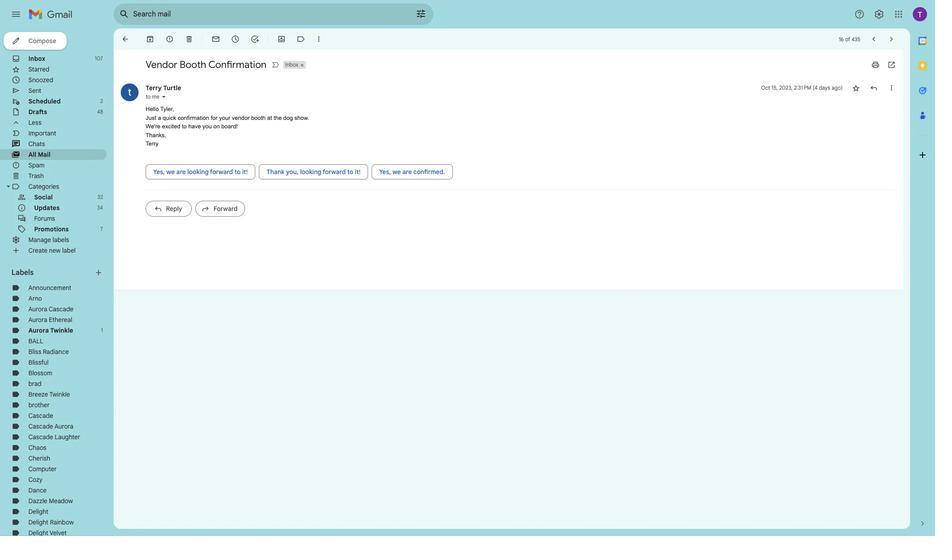 Task type: vqa. For each thing, say whether or not it's contained in the screenshot.
list
no



Task type: locate. For each thing, give the bounding box(es) containing it.
updates link
[[34, 204, 60, 212]]

all mail
[[28, 151, 51, 159]]

inbox down labels icon
[[285, 61, 299, 68]]

ball
[[28, 337, 43, 345]]

blossom
[[28, 369, 52, 377]]

are inside button
[[176, 168, 186, 176]]

thank you, looking forward to it!
[[267, 168, 361, 176]]

0 horizontal spatial are
[[176, 168, 186, 176]]

0 horizontal spatial looking
[[187, 168, 209, 176]]

0 horizontal spatial we
[[166, 168, 175, 176]]

brother link
[[28, 401, 50, 409]]

yes, inside button
[[379, 168, 391, 176]]

cascade down brother
[[28, 412, 53, 420]]

yes, left confirmed.
[[379, 168, 391, 176]]

we inside button
[[166, 168, 175, 176]]

aurora up aurora twinkle
[[28, 316, 47, 324]]

1 horizontal spatial yes,
[[379, 168, 391, 176]]

1 we from the left
[[166, 168, 175, 176]]

not starred image
[[852, 84, 861, 92]]

1 horizontal spatial are
[[403, 168, 412, 176]]

1 terry from the top
[[146, 84, 162, 92]]

on
[[213, 123, 220, 130]]

1 vertical spatial delight
[[28, 518, 48, 526]]

your
[[219, 114, 230, 121]]

just
[[146, 114, 156, 121]]

15,
[[772, 84, 778, 91]]

forward inside button
[[323, 168, 346, 176]]

twinkle down ethereal
[[50, 327, 73, 335]]

advanced search options image
[[412, 5, 430, 23]]

quick
[[163, 114, 176, 121]]

are left confirmed.
[[403, 168, 412, 176]]

2:31 pm
[[794, 84, 812, 91]]

delete image
[[185, 35, 194, 44]]

0 horizontal spatial inbox
[[28, 55, 45, 63]]

confirmed.
[[414, 168, 445, 176]]

aurora twinkle link
[[28, 327, 73, 335]]

aurora for aurora cascade
[[28, 305, 47, 313]]

2 we from the left
[[393, 168, 401, 176]]

0 horizontal spatial forward
[[210, 168, 233, 176]]

0 horizontal spatial it!
[[242, 168, 248, 176]]

snoozed
[[28, 76, 53, 84]]

delight rainbow link
[[28, 518, 74, 526]]

all mail link
[[28, 151, 51, 159]]

inbox
[[28, 55, 45, 63], [285, 61, 299, 68]]

None search field
[[114, 4, 434, 25]]

categories
[[28, 183, 59, 191]]

vendor
[[232, 114, 250, 121]]

yes, down thanks,
[[153, 168, 165, 176]]

to inside hello tyler, just a quick confirmation for your vendor booth at the dog show. we're excited to have you on board! thanks, terry
[[182, 123, 187, 130]]

dazzle meadow link
[[28, 497, 73, 505]]

trash link
[[28, 172, 44, 180]]

yes, inside button
[[153, 168, 165, 176]]

archive image
[[146, 35, 155, 44]]

cascade up ethereal
[[49, 305, 73, 313]]

it!
[[242, 168, 248, 176], [355, 168, 361, 176]]

forums link
[[34, 215, 55, 223]]

1 forward from the left
[[210, 168, 233, 176]]

brad
[[28, 380, 41, 388]]

yes, we are looking forward to it! button
[[146, 164, 256, 179]]

delight down the dazzle
[[28, 508, 48, 516]]

2 terry from the top
[[146, 140, 159, 147]]

dog
[[283, 114, 293, 121]]

inbox up starred link
[[28, 55, 45, 63]]

forward right 'you,'
[[323, 168, 346, 176]]

labels heading
[[12, 268, 94, 277]]

tab list
[[911, 28, 936, 504]]

cherish
[[28, 454, 50, 462]]

to inside yes, we are looking forward to it! button
[[235, 168, 241, 176]]

breeze twinkle
[[28, 390, 70, 398]]

compose
[[28, 37, 56, 45]]

forward up forward link
[[210, 168, 233, 176]]

announcement
[[28, 284, 71, 292]]

it! inside button
[[355, 168, 361, 176]]

we left confirmed.
[[393, 168, 401, 176]]

we inside button
[[393, 168, 401, 176]]

trash
[[28, 172, 44, 180]]

we up reply link
[[166, 168, 175, 176]]

me
[[152, 93, 159, 100]]

create
[[28, 247, 47, 255]]

terry down thanks,
[[146, 140, 159, 147]]

reply link
[[146, 201, 192, 217]]

to
[[146, 93, 151, 100], [182, 123, 187, 130], [235, 168, 241, 176], [347, 168, 353, 176]]

48
[[97, 108, 103, 115]]

1 yes, from the left
[[153, 168, 165, 176]]

sent link
[[28, 87, 41, 95]]

0 vertical spatial terry
[[146, 84, 162, 92]]

less
[[28, 119, 41, 127]]

delight down delight link
[[28, 518, 48, 526]]

show details image
[[161, 94, 167, 100]]

Not starred checkbox
[[852, 84, 861, 92]]

1 are from the left
[[176, 168, 186, 176]]

forward
[[214, 205, 238, 213]]

aurora up ball in the bottom left of the page
[[28, 327, 49, 335]]

at
[[267, 114, 272, 121]]

cascade for cascade aurora
[[28, 422, 53, 430]]

inbox inside labels navigation
[[28, 55, 45, 63]]

back to all mail image
[[121, 35, 130, 44]]

you,
[[286, 168, 299, 176]]

2 looking from the left
[[300, 168, 322, 176]]

we for looking
[[166, 168, 175, 176]]

to inside thank you, looking forward to it! button
[[347, 168, 353, 176]]

the
[[274, 114, 282, 121]]

aurora cascade link
[[28, 305, 73, 313]]

cascade down cascade link
[[28, 422, 53, 430]]

to me
[[146, 93, 159, 100]]

0 vertical spatial twinkle
[[50, 327, 73, 335]]

terry turtle
[[146, 84, 181, 92]]

aurora down arno link
[[28, 305, 47, 313]]

1 vertical spatial terry
[[146, 140, 159, 147]]

support image
[[855, 9, 865, 20]]

2 forward from the left
[[323, 168, 346, 176]]

twinkle right 'breeze'
[[49, 390, 70, 398]]

terry inside hello tyler, just a quick confirmation for your vendor booth at the dog show. we're excited to have you on board! thanks, terry
[[146, 140, 159, 147]]

chats
[[28, 140, 45, 148]]

we
[[166, 168, 175, 176], [393, 168, 401, 176]]

more image
[[315, 35, 323, 44]]

inbox inside button
[[285, 61, 299, 68]]

are for confirmed.
[[403, 168, 412, 176]]

spam link
[[28, 161, 45, 169]]

move to inbox image
[[277, 35, 286, 44]]

delight rainbow
[[28, 518, 74, 526]]

yes, we are confirmed. button
[[372, 164, 453, 179]]

are inside button
[[403, 168, 412, 176]]

tyler,
[[160, 106, 174, 112]]

1 delight from the top
[[28, 508, 48, 516]]

days
[[819, 84, 831, 91]]

1 it! from the left
[[242, 168, 248, 176]]

cozy link
[[28, 476, 43, 484]]

looking up forward link
[[187, 168, 209, 176]]

are up reply
[[176, 168, 186, 176]]

0 vertical spatial delight
[[28, 508, 48, 516]]

cascade link
[[28, 412, 53, 420]]

inbox button
[[284, 61, 299, 69]]

labels image
[[297, 35, 306, 44]]

blissful
[[28, 359, 49, 366]]

2 are from the left
[[403, 168, 412, 176]]

ethereal
[[49, 316, 72, 324]]

1 horizontal spatial forward
[[323, 168, 346, 176]]

chaos
[[28, 444, 46, 452]]

it! inside button
[[242, 168, 248, 176]]

1 looking from the left
[[187, 168, 209, 176]]

2 it! from the left
[[355, 168, 361, 176]]

16
[[839, 36, 844, 42]]

1 horizontal spatial it!
[[355, 168, 361, 176]]

looking
[[187, 168, 209, 176], [300, 168, 322, 176]]

are for looking
[[176, 168, 186, 176]]

1 vertical spatial twinkle
[[49, 390, 70, 398]]

manage labels link
[[28, 236, 69, 244]]

1 horizontal spatial looking
[[300, 168, 322, 176]]

ball link
[[28, 337, 43, 345]]

2 delight from the top
[[28, 518, 48, 526]]

terry up to me in the left top of the page
[[146, 84, 162, 92]]

yes, we are confirmed.
[[379, 168, 445, 176]]

cascade up the chaos link
[[28, 433, 53, 441]]

107
[[95, 55, 103, 62]]

2 yes, from the left
[[379, 168, 391, 176]]

twinkle
[[50, 327, 73, 335], [49, 390, 70, 398]]

0 horizontal spatial yes,
[[153, 168, 165, 176]]

cascade aurora link
[[28, 422, 73, 430]]

1 horizontal spatial inbox
[[285, 61, 299, 68]]

delight for delight link
[[28, 508, 48, 516]]

looking right 'you,'
[[300, 168, 322, 176]]

looking inside button
[[300, 168, 322, 176]]

scheduled
[[28, 97, 61, 105]]

1 horizontal spatial we
[[393, 168, 401, 176]]

announcement link
[[28, 284, 71, 292]]

forward inside button
[[210, 168, 233, 176]]



Task type: describe. For each thing, give the bounding box(es) containing it.
hello
[[146, 106, 159, 112]]

older image
[[888, 35, 896, 44]]

labels
[[53, 236, 69, 244]]

blossom link
[[28, 369, 52, 377]]

cascade for cascade link
[[28, 412, 53, 420]]

chats link
[[28, 140, 45, 148]]

confirmation
[[208, 59, 267, 71]]

show.
[[295, 114, 309, 121]]

we for confirmed.
[[393, 168, 401, 176]]

main menu image
[[11, 9, 21, 20]]

twinkle for breeze twinkle
[[49, 390, 70, 398]]

cascade laughter
[[28, 433, 80, 441]]

a
[[158, 114, 161, 121]]

promotions
[[34, 225, 69, 233]]

aurora up laughter
[[55, 422, 73, 430]]

search mail image
[[116, 6, 132, 22]]

turtle
[[163, 84, 181, 92]]

looking inside button
[[187, 168, 209, 176]]

snoozed link
[[28, 76, 53, 84]]

of
[[846, 36, 851, 42]]

cozy
[[28, 476, 43, 484]]

arno
[[28, 295, 42, 303]]

manage labels create new label
[[28, 236, 76, 255]]

dance
[[28, 486, 47, 494]]

social link
[[34, 193, 53, 201]]

snooze image
[[231, 35, 240, 44]]

starred link
[[28, 65, 49, 73]]

manage
[[28, 236, 51, 244]]

label
[[62, 247, 76, 255]]

thanks,
[[146, 132, 166, 138]]

dazzle meadow
[[28, 497, 73, 505]]

7
[[100, 226, 103, 232]]

confirmation
[[178, 114, 209, 121]]

16 of 435
[[839, 36, 861, 42]]

excited
[[162, 123, 180, 130]]

inbox for inbox link
[[28, 55, 45, 63]]

(4
[[813, 84, 818, 91]]

you
[[203, 123, 212, 130]]

breeze twinkle link
[[28, 390, 70, 398]]

bliss radiance link
[[28, 348, 69, 356]]

brother
[[28, 401, 50, 409]]

hello tyler, just a quick confirmation for your vendor booth at the dog show. we're excited to have you on board! thanks, terry
[[146, 106, 309, 147]]

ago)
[[832, 84, 843, 91]]

newer image
[[870, 35, 879, 44]]

important link
[[28, 129, 56, 137]]

have
[[188, 123, 201, 130]]

mark as unread image
[[211, 35, 220, 44]]

oct 15, 2023, 2:31 pm (4 days ago) cell
[[762, 84, 843, 92]]

2023,
[[780, 84, 793, 91]]

we're
[[146, 123, 161, 130]]

aurora for aurora twinkle
[[28, 327, 49, 335]]

delight link
[[28, 508, 48, 516]]

oct 15, 2023, 2:31 pm (4 days ago)
[[762, 84, 843, 91]]

aurora ethereal
[[28, 316, 72, 324]]

vendor booth confirmation
[[146, 59, 267, 71]]

gmail image
[[28, 5, 77, 23]]

32
[[97, 194, 103, 200]]

chaos link
[[28, 444, 46, 452]]

settings image
[[874, 9, 885, 20]]

dance link
[[28, 486, 47, 494]]

yes, for yes, we are looking forward to it!
[[153, 168, 165, 176]]

radiance
[[43, 348, 69, 356]]

computer link
[[28, 465, 57, 473]]

computer
[[28, 465, 57, 473]]

laughter
[[55, 433, 80, 441]]

Search mail text field
[[133, 10, 391, 19]]

inbox for inbox button
[[285, 61, 299, 68]]

drafts link
[[28, 108, 47, 116]]

new
[[49, 247, 61, 255]]

important
[[28, 129, 56, 137]]

yes, for yes, we are confirmed.
[[379, 168, 391, 176]]

aurora for aurora ethereal
[[28, 316, 47, 324]]

cherish link
[[28, 454, 50, 462]]

reply
[[166, 205, 182, 213]]

inbox link
[[28, 55, 45, 63]]

bliss radiance
[[28, 348, 69, 356]]

add to tasks image
[[251, 35, 259, 44]]

less button
[[0, 117, 107, 128]]

arno link
[[28, 295, 42, 303]]

yes, we are looking forward to it!
[[153, 168, 248, 176]]

labels navigation
[[0, 28, 114, 536]]

twinkle for aurora twinkle
[[50, 327, 73, 335]]

booth
[[180, 59, 206, 71]]

sent
[[28, 87, 41, 95]]

report spam image
[[165, 35, 174, 44]]

mail
[[38, 151, 51, 159]]

scheduled link
[[28, 97, 61, 105]]

labels
[[12, 268, 34, 277]]

delight for delight rainbow
[[28, 518, 48, 526]]

cascade for cascade laughter
[[28, 433, 53, 441]]

aurora ethereal link
[[28, 316, 72, 324]]

starred
[[28, 65, 49, 73]]

cascade aurora
[[28, 422, 73, 430]]

thank
[[267, 168, 285, 176]]

spam
[[28, 161, 45, 169]]

aurora twinkle
[[28, 327, 73, 335]]

booth
[[251, 114, 266, 121]]

oct
[[762, 84, 771, 91]]



